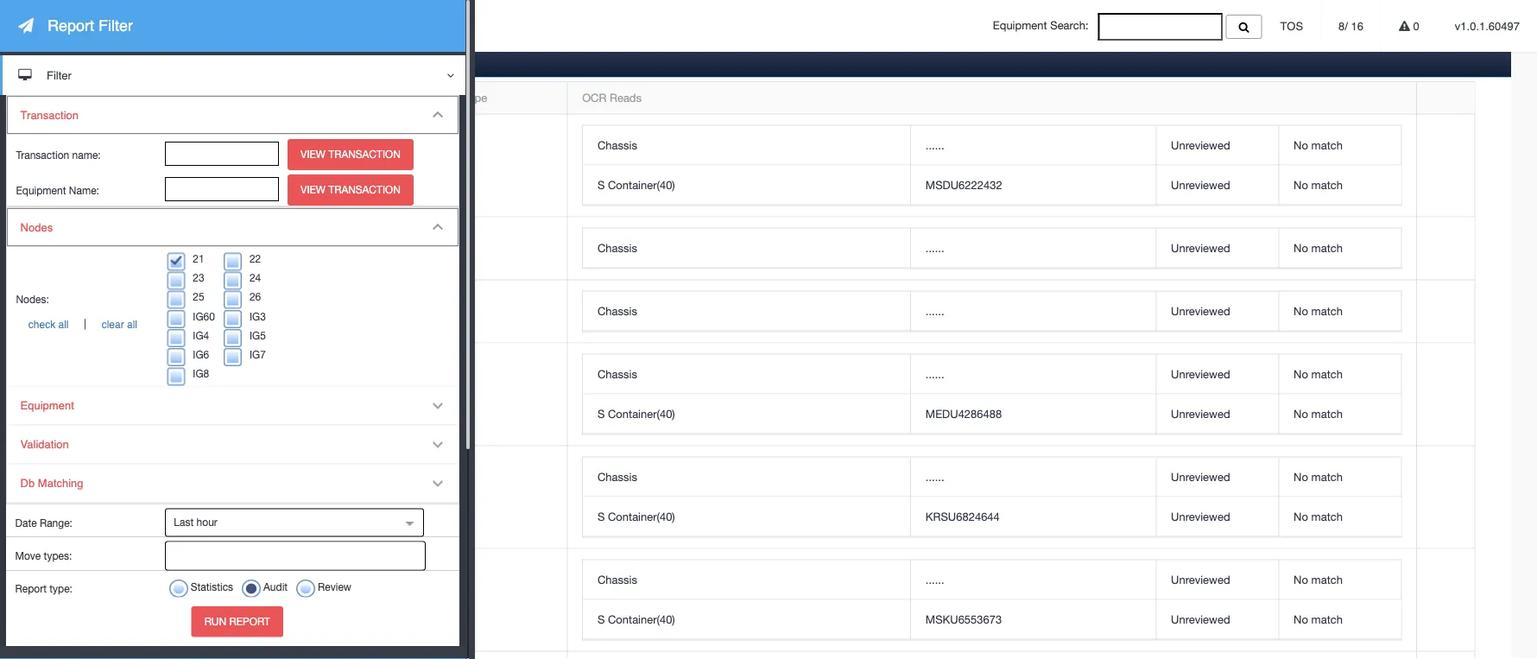 Task type: describe. For each thing, give the bounding box(es) containing it.
warning image
[[1399, 20, 1410, 32]]

...... for msku6553673
[[926, 573, 945, 586]]

no match for third no match cell from the top
[[1294, 241, 1343, 254]]

21 inside cell
[[337, 490, 349, 504]]

13:24:31
[[135, 314, 179, 327]]

exit for 23
[[433, 241, 456, 255]]

ap20231016001775 2023-10-16 13:24:31
[[73, 296, 179, 327]]

unreviewed cell for 2nd no match cell from the bottom of the grid containing transaction
[[1156, 560, 1279, 600]]

...... for medu4286488
[[926, 367, 945, 381]]

no for 1st no match cell
[[1294, 138, 1309, 152]]

3 chassis from the top
[[598, 304, 637, 317]]

no match for 2nd no match cell from the bottom of the grid containing transaction
[[1294, 573, 1343, 586]]

2 chassis from the top
[[598, 241, 637, 254]]

entry cell
[[418, 343, 567, 446]]

medu4286488
[[926, 407, 1002, 420]]

no match for third no match cell from the bottom
[[1294, 510, 1343, 523]]

cell containing ap20231016001777
[[59, 217, 321, 280]]

check
[[28, 319, 55, 331]]

run report button
[[191, 606, 283, 637]]

10- for 13:24:16
[[102, 396, 119, 410]]

run report
[[204, 615, 270, 627]]

s for 21
[[598, 510, 605, 523]]

16 for ig3
[[119, 396, 132, 410]]

ap20231016001774 2023-10-16 13:24:16
[[73, 379, 179, 410]]

ig60
[[193, 310, 215, 322]]

search image
[[1239, 21, 1249, 33]]

tos
[[1281, 19, 1303, 32]]

report filter link
[[0, 0, 466, 52]]

s container(40) cell for krsu6824644
[[583, 497, 911, 537]]

...... for krsu6824644
[[926, 470, 945, 483]]

chassis cell for msdu6222432
[[583, 126, 911, 165]]

match for 4th no match cell from the bottom of the grid containing transaction
[[1312, 470, 1343, 483]]

medu4286488 cell
[[911, 394, 1156, 434]]

13:24:54
[[135, 167, 179, 181]]

view for transaction name:
[[301, 148, 326, 160]]

ocr
[[582, 91, 607, 104]]

7 no match cell from the top
[[1279, 457, 1401, 497]]

unreviewed cell for third no match cell from the bottom
[[1156, 497, 1279, 537]]

ap20231016001776
[[73, 149, 175, 163]]

search:
[[1051, 19, 1089, 32]]

13:24:16
[[135, 396, 179, 410]]

...... cell for medu4286488
[[911, 355, 1156, 394]]

23 inside nodes menu item
[[193, 272, 204, 284]]

run
[[204, 615, 226, 627]]

|
[[81, 317, 89, 330]]

2023- for 2023-10-16 13:24:31
[[73, 314, 102, 327]]

row group for 25
[[583, 126, 1401, 205]]

...... cell for msku6553673
[[911, 560, 1156, 600]]

krsu6824644
[[926, 510, 1000, 523]]

unreviewed cell for fifth no match cell
[[1156, 355, 1279, 394]]

unreviewed for 1st no match cell
[[1171, 138, 1231, 152]]

report for report filter
[[48, 17, 94, 35]]

10 no match cell from the top
[[1279, 600, 1401, 640]]

25 inside cell
[[337, 158, 349, 172]]

26
[[250, 291, 261, 303]]

2 ...... from the top
[[926, 241, 945, 254]]

equipment name:
[[16, 184, 99, 196]]

nodes
[[20, 221, 53, 234]]

ap20231016001777 2023-10-16 13:25:03
[[73, 232, 179, 264]]

no for third no match cell from the bottom
[[1294, 510, 1309, 523]]

match for 2nd no match cell
[[1312, 178, 1343, 191]]

ap20231016001772
[[73, 481, 175, 495]]

review
[[318, 581, 352, 593]]

chassis for msku6553673
[[598, 573, 637, 586]]

ig4
[[193, 329, 209, 341]]

validation link
[[7, 425, 459, 464]]

s container(40) cell for medu4286488
[[583, 394, 911, 434]]

view for equipment name:
[[301, 184, 326, 196]]

row containing ap20231016001775
[[59, 280, 1475, 343]]

ap20231016001776 2023-10-16 13:24:54
[[73, 149, 179, 181]]

9 no match cell from the top
[[1279, 560, 1401, 600]]

no for 4th no match cell from the bottom of the grid containing transaction
[[1294, 470, 1309, 483]]

4 no match cell from the top
[[1279, 292, 1401, 331]]

23 inside cell
[[337, 241, 349, 255]]

statistics
[[191, 581, 233, 593]]

s for ig3
[[598, 407, 605, 420]]

unreviewed cell for 6th no match cell
[[1156, 394, 1279, 434]]

tos button
[[1263, 0, 1321, 52]]

2 ...... cell from the top
[[911, 228, 1156, 268]]

3 exit from the top
[[433, 305, 456, 318]]

match for third no match cell from the bottom
[[1312, 510, 1343, 523]]

match for 6th no match cell
[[1312, 407, 1343, 420]]

type:
[[49, 582, 73, 594]]

date
[[15, 516, 37, 528]]

check all link
[[16, 319, 81, 331]]

row group for ig3
[[583, 355, 1401, 434]]

unreviewed cell for 2nd no match cell
[[1156, 165, 1279, 205]]

transaction down 'node'
[[328, 148, 401, 160]]

cell containing ap20231016001774
[[59, 343, 321, 446]]

unreviewed cell for 4th no match cell from the top of the grid containing transaction
[[1156, 292, 1279, 331]]

db matching link
[[7, 464, 459, 503]]

1 no match cell from the top
[[1279, 126, 1401, 165]]

exit cell for 25
[[418, 114, 567, 217]]

range:
[[40, 516, 73, 528]]

chassis for msdu6222432
[[598, 138, 637, 152]]

unreviewed for 6th no match cell
[[1171, 407, 1231, 420]]

report type:
[[15, 582, 73, 594]]

report filter
[[48, 17, 133, 35]]

v1.0.1.60497 button
[[1438, 0, 1537, 52]]

unreviewed for 1st no match cell from the bottom
[[1171, 612, 1231, 626]]

0 vertical spatial filter
[[98, 17, 133, 35]]

chassis for krsu6824644
[[598, 470, 637, 483]]

24
[[250, 272, 261, 284]]

...... cell for krsu6824644
[[911, 457, 1156, 497]]

db
[[20, 477, 35, 490]]

container(40) for 25
[[608, 178, 675, 191]]

10- for 13:24:31
[[102, 314, 119, 327]]

8/ 16
[[1339, 19, 1364, 32]]

ig3 for 21
[[337, 387, 354, 401]]

3 ...... cell from the top
[[911, 292, 1156, 331]]

2 no match cell from the top
[[1279, 165, 1401, 205]]

no for 1st no match cell from the bottom
[[1294, 612, 1309, 626]]

4 container(40) from the top
[[608, 612, 675, 626]]

no match for 4th no match cell from the bottom of the grid containing transaction
[[1294, 470, 1343, 483]]

no match for 1st no match cell from the bottom
[[1294, 612, 1343, 626]]

matching
[[38, 477, 83, 490]]

grid containing transaction
[[59, 82, 1475, 659]]

22
[[250, 252, 261, 265]]

6 no match cell from the top
[[1279, 394, 1401, 434]]

view transaction button for name:
[[288, 175, 414, 205]]

exit for 25
[[433, 158, 456, 172]]

16 for 25
[[119, 167, 132, 181]]

exit cell for 21
[[418, 446, 567, 549]]

move type
[[433, 91, 487, 104]]

chassis cell for krsu6824644
[[583, 457, 911, 497]]

exit cell for 23
[[418, 217, 567, 280]]

ig7
[[250, 348, 266, 360]]

25 cell
[[321, 114, 418, 217]]

ap20231016001777
[[73, 232, 175, 246]]

krsu6824644 cell
[[911, 497, 1156, 537]]

...... for msdu6222432
[[926, 138, 945, 152]]

transaction name:
[[16, 148, 101, 161]]

ap20231016001774
[[73, 379, 175, 392]]

unreviewed for 4th no match cell from the bottom of the grid containing transaction
[[1171, 470, 1231, 483]]

5 exit from the top
[[433, 593, 456, 606]]

s container(40) cell for msdu6222432
[[583, 165, 911, 205]]

row containing transaction
[[59, 82, 1475, 114]]

cell containing ap20231016001772
[[59, 446, 321, 549]]

no for 2nd no match cell
[[1294, 178, 1309, 191]]

exit for 21
[[433, 490, 456, 504]]

filter inside "link"
[[47, 69, 72, 82]]

ig5
[[250, 329, 266, 341]]

chassis cell for medu4286488
[[583, 355, 911, 394]]

all for clear all
[[127, 319, 137, 331]]

ig8
[[193, 367, 209, 379]]

match for 4th no match cell from the top of the grid containing transaction
[[1312, 304, 1343, 317]]

unreviewed cell for 4th no match cell from the bottom of the grid containing transaction
[[1156, 457, 1279, 497]]

cell containing ap20231016001776
[[59, 114, 321, 217]]

nodes menu item
[[7, 208, 459, 386]]

2023- for 2023-10-16 13:23:56
[[73, 499, 102, 513]]

clear all link
[[89, 319, 150, 331]]



Task type: locate. For each thing, give the bounding box(es) containing it.
6 ...... cell from the top
[[911, 560, 1156, 600]]

1 ...... from the top
[[926, 138, 945, 152]]

25 up the ig60
[[193, 291, 204, 303]]

13:25:03
[[135, 250, 179, 264]]

1 horizontal spatial 21
[[337, 490, 349, 504]]

equipment up nodes
[[16, 184, 66, 196]]

hour
[[197, 516, 217, 528]]

date range:
[[15, 516, 73, 528]]

2 chassis cell from the top
[[583, 228, 911, 268]]

1 chassis cell from the top
[[583, 126, 911, 165]]

no
[[1294, 138, 1309, 152], [1294, 178, 1309, 191], [1294, 241, 1309, 254], [1294, 304, 1309, 317], [1294, 367, 1309, 381], [1294, 407, 1309, 420], [1294, 470, 1309, 483], [1294, 510, 1309, 523], [1294, 573, 1309, 586], [1294, 612, 1309, 626]]

25
[[337, 158, 349, 172], [193, 291, 204, 303]]

last
[[174, 516, 194, 528]]

5 ...... from the top
[[926, 470, 945, 483]]

0 vertical spatial move
[[433, 91, 461, 104]]

10 unreviewed cell from the top
[[1156, 600, 1279, 640]]

10- down ap20231016001772
[[102, 499, 119, 513]]

3 no match from the top
[[1294, 241, 1343, 254]]

unreviewed for 2nd no match cell from the bottom of the grid containing transaction
[[1171, 573, 1231, 586]]

move left type
[[433, 91, 461, 104]]

5 unreviewed from the top
[[1171, 367, 1231, 381]]

1 chassis from the top
[[598, 138, 637, 152]]

row
[[59, 82, 1475, 114], [59, 114, 1475, 217], [583, 126, 1401, 165], [583, 165, 1401, 205], [59, 217, 1475, 280], [583, 228, 1401, 268], [59, 280, 1475, 343], [583, 292, 1401, 331], [59, 343, 1475, 446], [583, 355, 1401, 394], [583, 394, 1401, 434], [59, 446, 1475, 549], [583, 457, 1401, 497], [583, 497, 1401, 537], [59, 549, 1475, 652], [583, 560, 1401, 600], [583, 600, 1401, 640], [59, 652, 1475, 659]]

filter link
[[0, 55, 466, 95]]

chassis for medu4286488
[[598, 367, 637, 381]]

validation
[[20, 438, 69, 451]]

report inside report filter link
[[48, 17, 94, 35]]

v1.0.1.60497
[[1455, 19, 1520, 32]]

1 tab from the left
[[60, 48, 122, 77]]

5 chassis cell from the top
[[583, 457, 911, 497]]

tab
[[60, 48, 122, 77], [120, 48, 197, 76]]

16 inside ap20231016001775 2023-10-16 13:24:31
[[119, 314, 132, 327]]

4 unreviewed cell from the top
[[1156, 292, 1279, 331]]

entry
[[433, 387, 469, 401]]

2 container(40) from the top
[[608, 407, 675, 420]]

move for move type
[[433, 91, 461, 104]]

ig6
[[193, 348, 209, 360]]

match for 1st no match cell from the bottom
[[1312, 612, 1343, 626]]

2 s from the top
[[598, 407, 605, 420]]

row containing ap20231016001777
[[59, 217, 1475, 280]]

db matching
[[20, 477, 83, 490]]

reads
[[610, 91, 642, 104]]

2023- inside ap20231016001776 2023-10-16 13:24:54
[[73, 167, 102, 181]]

16 for 21
[[119, 499, 132, 513]]

10- for 13:23:56
[[102, 499, 119, 513]]

10- inside ap20231016001772 2023-10-16 13:23:56
[[102, 499, 119, 513]]

equipment left search:
[[993, 19, 1047, 32]]

view transaction for transaction name:
[[301, 148, 401, 160]]

ap20231016001771
[[73, 584, 175, 597]]

menu containing nodes
[[6, 207, 460, 504]]

no match for 2nd no match cell
[[1294, 178, 1343, 191]]

view transaction button for name:
[[288, 139, 414, 170]]

9 match from the top
[[1312, 573, 1343, 586]]

0 vertical spatial view
[[301, 148, 326, 160]]

ap20231016001772 2023-10-16 13:23:56
[[73, 481, 179, 513]]

1 horizontal spatial 23
[[337, 241, 349, 255]]

unreviewed for third no match cell from the bottom
[[1171, 510, 1231, 523]]

transaction link
[[7, 96, 459, 135]]

bars image
[[71, 17, 84, 33]]

exit cell
[[418, 114, 567, 217], [418, 217, 567, 280], [418, 280, 567, 343], [418, 446, 567, 549], [418, 549, 567, 652]]

2 10- from the top
[[102, 250, 119, 264]]

menu inside report filter navigation
[[6, 207, 460, 504]]

unreviewed for 4th no match cell from the top of the grid containing transaction
[[1171, 304, 1231, 317]]

msdu6222432 cell
[[911, 165, 1156, 205]]

16
[[1351, 19, 1364, 32], [119, 167, 132, 181], [119, 250, 132, 264], [119, 314, 132, 327], [119, 396, 132, 410], [119, 499, 132, 513]]

no match for fifth no match cell
[[1294, 367, 1343, 381]]

report inside run report button
[[229, 615, 270, 627]]

2 no from the top
[[1294, 178, 1309, 191]]

8/
[[1339, 19, 1348, 32]]

7 no from the top
[[1294, 470, 1309, 483]]

16 inside ap20231016001774 2023-10-16 13:24:16
[[119, 396, 132, 410]]

0 vertical spatial report
[[48, 17, 94, 35]]

cell containing ap20231016001775
[[59, 280, 321, 343]]

3 s container(40) from the top
[[598, 510, 675, 523]]

cell
[[59, 114, 321, 217], [1417, 114, 1475, 217], [59, 217, 321, 280], [1417, 217, 1475, 280], [59, 280, 321, 343], [321, 280, 418, 343], [1417, 280, 1475, 343], [59, 343, 321, 446], [1417, 343, 1475, 446], [59, 446, 321, 549], [1417, 446, 1475, 549], [321, 549, 418, 652], [1417, 549, 1475, 652], [59, 652, 321, 659], [321, 652, 418, 659], [418, 652, 567, 659], [567, 652, 1417, 659], [1417, 652, 1475, 659]]

s for 25
[[598, 178, 605, 191]]

clear all
[[102, 319, 137, 331]]

ig3 cell
[[321, 343, 418, 446]]

all right check
[[58, 319, 69, 331]]

equipment up validation
[[20, 399, 74, 412]]

1 all from the left
[[58, 319, 69, 331]]

5 ...... cell from the top
[[911, 457, 1156, 497]]

1 vertical spatial view
[[301, 184, 326, 196]]

1 horizontal spatial move
[[433, 91, 461, 104]]

s container(40) for 25
[[598, 178, 675, 191]]

report
[[48, 17, 94, 35], [15, 582, 47, 594], [229, 615, 270, 627]]

0 horizontal spatial 21
[[193, 252, 204, 265]]

msdu6222432
[[926, 178, 1003, 191]]

transaction
[[73, 91, 131, 104], [20, 108, 79, 121], [328, 148, 401, 160], [16, 148, 69, 161], [328, 184, 401, 196]]

4 exit cell from the top
[[418, 446, 567, 549]]

2 unreviewed cell from the top
[[1156, 165, 1279, 205]]

menu
[[6, 207, 460, 504]]

s container(40) cell
[[583, 165, 911, 205], [583, 394, 911, 434], [583, 497, 911, 537], [583, 600, 911, 640]]

view transaction button up 23 cell
[[288, 175, 414, 205]]

4 s from the top
[[598, 612, 605, 626]]

3 chassis cell from the top
[[583, 292, 911, 331]]

8 no from the top
[[1294, 510, 1309, 523]]

6 unreviewed from the top
[[1171, 407, 1231, 420]]

2023- inside ap20231016001774 2023-10-16 13:24:16
[[73, 396, 102, 410]]

chassis
[[598, 138, 637, 152], [598, 241, 637, 254], [598, 304, 637, 317], [598, 367, 637, 381], [598, 470, 637, 483], [598, 573, 637, 586]]

7 unreviewed from the top
[[1171, 470, 1231, 483]]

equipment inside equipment link
[[20, 399, 74, 412]]

clear
[[102, 319, 124, 331]]

1 vertical spatial filter
[[47, 69, 72, 82]]

view transaction up 23 cell
[[301, 184, 401, 196]]

4 10- from the top
[[102, 396, 119, 410]]

16 down ap20231016001774
[[119, 396, 132, 410]]

0 horizontal spatial 23
[[193, 272, 204, 284]]

3 2023- from the top
[[73, 314, 102, 327]]

7 match from the top
[[1312, 470, 1343, 483]]

move inside report filter navigation
[[15, 550, 41, 562]]

0 vertical spatial view transaction
[[301, 148, 401, 160]]

1 vertical spatial report
[[15, 582, 47, 594]]

4 exit from the top
[[433, 490, 456, 504]]

0 vertical spatial ig3
[[250, 310, 266, 322]]

2 tab from the left
[[120, 48, 197, 76]]

2 s container(40) from the top
[[598, 407, 675, 420]]

1 exit from the top
[[433, 158, 456, 172]]

view transaction button down 'node'
[[288, 139, 414, 170]]

2 vertical spatial equipment
[[20, 399, 74, 412]]

filter
[[98, 17, 133, 35], [47, 69, 72, 82]]

2 vertical spatial report
[[229, 615, 270, 627]]

2 exit cell from the top
[[418, 217, 567, 280]]

5 no from the top
[[1294, 367, 1309, 381]]

2 view from the top
[[301, 184, 326, 196]]

1 vertical spatial view transaction
[[301, 184, 401, 196]]

view
[[301, 148, 326, 160], [301, 184, 326, 196]]

0 horizontal spatial 25
[[193, 291, 204, 303]]

8 no match from the top
[[1294, 510, 1343, 523]]

unreviewed cell for 1st no match cell from the bottom
[[1156, 600, 1279, 640]]

no for 2nd no match cell from the bottom of the grid containing transaction
[[1294, 573, 1309, 586]]

grid
[[59, 82, 1475, 659]]

16 down ap20231016001775
[[119, 314, 132, 327]]

1 horizontal spatial 25
[[337, 158, 349, 172]]

s container(40) cell for msku6553673
[[583, 600, 911, 640]]

no match for 1st no match cell
[[1294, 138, 1343, 152]]

1 vertical spatial view transaction button
[[288, 175, 414, 205]]

5 exit cell from the top
[[418, 549, 567, 652]]

0
[[1410, 19, 1420, 32]]

chassis cell
[[583, 126, 911, 165], [583, 228, 911, 268], [583, 292, 911, 331], [583, 355, 911, 394], [583, 457, 911, 497], [583, 560, 911, 600]]

none text field inside transaction menu item
[[165, 177, 279, 201]]

chassis cell for msku6553673
[[583, 560, 911, 600]]

ap20231016001775
[[73, 296, 175, 309]]

16 inside 8/ 16 dropdown button
[[1351, 19, 1364, 32]]

1 horizontal spatial filter
[[98, 17, 133, 35]]

3 ...... from the top
[[926, 304, 945, 317]]

container(40)
[[608, 178, 675, 191], [608, 407, 675, 420], [608, 510, 675, 523], [608, 612, 675, 626]]

10- inside ap20231016001774 2023-10-16 13:24:16
[[102, 396, 119, 410]]

no for 6th no match cell
[[1294, 407, 1309, 420]]

nodes link
[[7, 208, 459, 247]]

check all
[[28, 319, 69, 331]]

8 no match cell from the top
[[1279, 497, 1401, 537]]

unreviewed cell
[[1156, 126, 1279, 165], [1156, 165, 1279, 205], [1156, 228, 1279, 268], [1156, 292, 1279, 331], [1156, 355, 1279, 394], [1156, 394, 1279, 434], [1156, 457, 1279, 497], [1156, 497, 1279, 537], [1156, 560, 1279, 600], [1156, 600, 1279, 640]]

16 down ap20231016001777
[[119, 250, 132, 264]]

type
[[464, 91, 487, 104]]

name:
[[69, 184, 99, 196]]

1 vertical spatial 21
[[337, 490, 349, 504]]

1 horizontal spatial report
[[48, 17, 94, 35]]

10 no from the top
[[1294, 612, 1309, 626]]

7 unreviewed cell from the top
[[1156, 457, 1279, 497]]

5 2023- from the top
[[73, 499, 102, 513]]

8 unreviewed from the top
[[1171, 510, 1231, 523]]

node
[[337, 91, 364, 104]]

unreviewed for 2nd no match cell
[[1171, 178, 1231, 191]]

transaction inside "row"
[[73, 91, 131, 104]]

3 unreviewed from the top
[[1171, 241, 1231, 254]]

unreviewed cell for third no match cell from the top
[[1156, 228, 1279, 268]]

equipment search:
[[993, 19, 1098, 32]]

unreviewed for fifth no match cell
[[1171, 367, 1231, 381]]

23 cell
[[321, 217, 418, 280]]

s
[[598, 178, 605, 191], [598, 407, 605, 420], [598, 510, 605, 523], [598, 612, 605, 626]]

16 inside ap20231016001776 2023-10-16 13:24:54
[[119, 167, 132, 181]]

16 down ap20231016001772
[[119, 499, 132, 513]]

2023- for 2023-10-16 13:25:03
[[73, 250, 102, 264]]

2 all from the left
[[127, 319, 137, 331]]

1 s container(40) cell from the top
[[583, 165, 911, 205]]

all for check all
[[58, 319, 69, 331]]

no match cell
[[1279, 126, 1401, 165], [1279, 165, 1401, 205], [1279, 228, 1401, 268], [1279, 292, 1401, 331], [1279, 355, 1401, 394], [1279, 394, 1401, 434], [1279, 457, 1401, 497], [1279, 497, 1401, 537], [1279, 560, 1401, 600], [1279, 600, 1401, 640]]

move inside "row"
[[433, 91, 461, 104]]

0 horizontal spatial filter
[[47, 69, 72, 82]]

equipment for search:
[[993, 19, 1047, 32]]

4 no from the top
[[1294, 304, 1309, 317]]

5 no match cell from the top
[[1279, 355, 1401, 394]]

equipment for name:
[[16, 184, 66, 196]]

1 container(40) from the top
[[608, 178, 675, 191]]

2023- for 2023-10-16 13:24:54
[[73, 167, 102, 181]]

0 horizontal spatial move
[[15, 550, 41, 562]]

5 no match from the top
[[1294, 367, 1343, 381]]

msku6553673
[[926, 612, 1002, 626]]

match for third no match cell from the top
[[1312, 241, 1343, 254]]

ocr reads
[[582, 91, 642, 104]]

s container(40) for ig3
[[598, 407, 675, 420]]

0 horizontal spatial report
[[15, 582, 47, 594]]

no for third no match cell from the top
[[1294, 241, 1309, 254]]

0 vertical spatial 25
[[337, 158, 349, 172]]

transaction up equipment name:
[[16, 148, 69, 161]]

21 cell
[[321, 446, 418, 549]]

9 no from the top
[[1294, 573, 1309, 586]]

match
[[1312, 138, 1343, 152], [1312, 178, 1343, 191], [1312, 241, 1343, 254], [1312, 304, 1343, 317], [1312, 367, 1343, 381], [1312, 407, 1343, 420], [1312, 470, 1343, 483], [1312, 510, 1343, 523], [1312, 573, 1343, 586], [1312, 612, 1343, 626]]

1 2023- from the top
[[73, 167, 102, 181]]

5 chassis from the top
[[598, 470, 637, 483]]

9 unreviewed cell from the top
[[1156, 560, 1279, 600]]

16 inside ap20231016001772 2023-10-16 13:23:56
[[119, 499, 132, 513]]

unreviewed cell for 1st no match cell
[[1156, 126, 1279, 165]]

1 no match from the top
[[1294, 138, 1343, 152]]

3 no match cell from the top
[[1279, 228, 1401, 268]]

......
[[926, 138, 945, 152], [926, 241, 945, 254], [926, 304, 945, 317], [926, 367, 945, 381], [926, 470, 945, 483], [926, 573, 945, 586]]

4 chassis cell from the top
[[583, 355, 911, 394]]

...... cell
[[911, 126, 1156, 165], [911, 228, 1156, 268], [911, 292, 1156, 331], [911, 355, 1156, 394], [911, 457, 1156, 497], [911, 560, 1156, 600]]

4 unreviewed from the top
[[1171, 304, 1231, 317]]

7 no match from the top
[[1294, 470, 1343, 483]]

None text field
[[165, 142, 279, 166]]

6 chassis from the top
[[598, 573, 637, 586]]

transaction up 'transaction name:'
[[20, 108, 79, 121]]

ig3
[[250, 310, 266, 322], [337, 387, 354, 401]]

equipment inside transaction menu item
[[16, 184, 66, 196]]

no match
[[1294, 138, 1343, 152], [1294, 178, 1343, 191], [1294, 241, 1343, 254], [1294, 304, 1343, 317], [1294, 367, 1343, 381], [1294, 407, 1343, 420], [1294, 470, 1343, 483], [1294, 510, 1343, 523], [1294, 573, 1343, 586], [1294, 612, 1343, 626]]

s container(40) for 21
[[598, 510, 675, 523]]

msku6553673 cell
[[911, 600, 1156, 640]]

filter down 'bars' image
[[47, 69, 72, 82]]

move types:
[[15, 550, 72, 562]]

2 match from the top
[[1312, 178, 1343, 191]]

move for move types:
[[15, 550, 41, 562]]

5 10- from the top
[[102, 499, 119, 513]]

1 vertical spatial ig3
[[337, 387, 354, 401]]

2 exit from the top
[[433, 241, 456, 255]]

none text field inside transaction menu item
[[165, 142, 279, 166]]

10- down ap20231016001774
[[102, 396, 119, 410]]

10 match from the top
[[1312, 612, 1343, 626]]

1 view from the top
[[301, 148, 326, 160]]

tab list
[[58, 48, 1512, 659]]

25 inside nodes menu item
[[193, 291, 204, 303]]

0 vertical spatial 21
[[193, 252, 204, 265]]

0 button
[[1382, 0, 1437, 52]]

match for 2nd no match cell from the bottom of the grid containing transaction
[[1312, 573, 1343, 586]]

4 chassis from the top
[[598, 367, 637, 381]]

1 s container(40) from the top
[[598, 178, 675, 191]]

8 match from the top
[[1312, 510, 1343, 523]]

1 vertical spatial move
[[15, 550, 41, 562]]

row group for 21
[[583, 457, 1401, 537]]

1 ...... cell from the top
[[911, 126, 1156, 165]]

2 2023- from the top
[[73, 250, 102, 264]]

10- inside ap20231016001776 2023-10-16 13:24:54
[[102, 167, 119, 181]]

exit
[[433, 158, 456, 172], [433, 241, 456, 255], [433, 305, 456, 318], [433, 490, 456, 504], [433, 593, 456, 606]]

2023- inside ap20231016001775 2023-10-16 13:24:31
[[73, 314, 102, 327]]

no match for 6th no match cell
[[1294, 407, 1343, 420]]

25 down 'node'
[[337, 158, 349, 172]]

4 no match from the top
[[1294, 304, 1343, 317]]

3 match from the top
[[1312, 241, 1343, 254]]

0 vertical spatial equipment
[[993, 19, 1047, 32]]

1 horizontal spatial ig3
[[337, 387, 354, 401]]

16 for 23
[[119, 250, 132, 264]]

4 s container(40) from the top
[[598, 612, 675, 626]]

container(40) for ig3
[[608, 407, 675, 420]]

3 s container(40) cell from the top
[[583, 497, 911, 537]]

6 match from the top
[[1312, 407, 1343, 420]]

0 vertical spatial view transaction button
[[288, 139, 414, 170]]

1 unreviewed cell from the top
[[1156, 126, 1279, 165]]

8/ 16 button
[[1322, 0, 1381, 52]]

name:
[[72, 148, 101, 161]]

10- down ap20231016001776 in the left of the page
[[102, 167, 119, 181]]

1 vertical spatial 23
[[193, 272, 204, 284]]

view transaction down 'node'
[[301, 148, 401, 160]]

1 match from the top
[[1312, 138, 1343, 152]]

all right clear
[[127, 319, 137, 331]]

2023- inside ap20231016001777 2023-10-16 13:25:03
[[73, 250, 102, 264]]

row group
[[59, 114, 1475, 659], [583, 126, 1401, 205], [583, 355, 1401, 434], [583, 457, 1401, 537], [583, 560, 1401, 640]]

10- inside ap20231016001775 2023-10-16 13:24:31
[[102, 314, 119, 327]]

nodes:
[[16, 293, 49, 305]]

None field
[[1098, 13, 1223, 40], [166, 543, 187, 570], [1098, 13, 1223, 40], [166, 543, 187, 570]]

report for report type:
[[15, 582, 47, 594]]

0 vertical spatial 23
[[337, 241, 349, 255]]

transaction up 23 cell
[[328, 184, 401, 196]]

tab list containing transaction
[[58, 48, 1512, 659]]

3 container(40) from the top
[[608, 510, 675, 523]]

unreviewed
[[1171, 138, 1231, 152], [1171, 178, 1231, 191], [1171, 241, 1231, 254], [1171, 304, 1231, 317], [1171, 367, 1231, 381], [1171, 407, 1231, 420], [1171, 470, 1231, 483], [1171, 510, 1231, 523], [1171, 573, 1231, 586], [1171, 612, 1231, 626]]

10 no match from the top
[[1294, 612, 1343, 626]]

3 no from the top
[[1294, 241, 1309, 254]]

transaction menu item
[[7, 96, 459, 206]]

2 horizontal spatial report
[[229, 615, 270, 627]]

3 exit cell from the top
[[418, 280, 567, 343]]

8 unreviewed cell from the top
[[1156, 497, 1279, 537]]

types:
[[44, 550, 72, 562]]

view transaction button
[[288, 139, 414, 170], [288, 175, 414, 205]]

16 right '8/'
[[1351, 19, 1364, 32]]

view transaction
[[301, 148, 401, 160], [301, 184, 401, 196]]

10- for 13:25:03
[[102, 250, 119, 264]]

all
[[58, 319, 69, 331], [127, 319, 137, 331]]

move left types: on the bottom left of the page
[[15, 550, 41, 562]]

transaction inside transaction link
[[20, 108, 79, 121]]

1 vertical spatial equipment
[[16, 184, 66, 196]]

match for fifth no match cell
[[1312, 367, 1343, 381]]

ig3 for ig5
[[250, 310, 266, 322]]

container(40) for 21
[[608, 510, 675, 523]]

match for 1st no match cell
[[1312, 138, 1343, 152]]

...... cell for msdu6222432
[[911, 126, 1156, 165]]

audit
[[264, 581, 288, 593]]

2 s container(40) cell from the top
[[583, 394, 911, 434]]

10- for 13:24:54
[[102, 167, 119, 181]]

0 horizontal spatial ig3
[[250, 310, 266, 322]]

ig3 inside nodes menu item
[[250, 310, 266, 322]]

unreviewed for third no match cell from the top
[[1171, 241, 1231, 254]]

6 ...... from the top
[[926, 573, 945, 586]]

21 inside nodes menu item
[[193, 252, 204, 265]]

16 down ap20231016001776 in the left of the page
[[119, 167, 132, 181]]

ig3 inside ig3 cell
[[337, 387, 354, 401]]

last hour
[[174, 516, 217, 528]]

1 exit cell from the top
[[418, 114, 567, 217]]

10- inside ap20231016001777 2023-10-16 13:25:03
[[102, 250, 119, 264]]

report filter navigation
[[0, 0, 466, 659]]

2023- inside ap20231016001772 2023-10-16 13:23:56
[[73, 499, 102, 513]]

1 s from the top
[[598, 178, 605, 191]]

equipment link
[[7, 386, 459, 425]]

move
[[433, 91, 461, 104], [15, 550, 41, 562]]

4 match from the top
[[1312, 304, 1343, 317]]

filter right 'bars' image
[[98, 17, 133, 35]]

23
[[337, 241, 349, 255], [193, 272, 204, 284]]

no match for 4th no match cell from the top of the grid containing transaction
[[1294, 304, 1343, 317]]

6 chassis cell from the top
[[583, 560, 911, 600]]

10- down ap20231016001775
[[102, 314, 119, 327]]

no for fifth no match cell
[[1294, 367, 1309, 381]]

0 horizontal spatial all
[[58, 319, 69, 331]]

s container(40)
[[598, 178, 675, 191], [598, 407, 675, 420], [598, 510, 675, 523], [598, 612, 675, 626]]

None text field
[[165, 177, 279, 201]]

2023- for 2023-10-16 13:24:16
[[73, 396, 102, 410]]

16 inside ap20231016001777 2023-10-16 13:25:03
[[119, 250, 132, 264]]

1 vertical spatial 25
[[193, 291, 204, 303]]

transaction up name:
[[73, 91, 131, 104]]

4 s container(40) cell from the top
[[583, 600, 911, 640]]

equipment
[[993, 19, 1047, 32], [16, 184, 66, 196], [20, 399, 74, 412]]

5 unreviewed cell from the top
[[1156, 355, 1279, 394]]

1 horizontal spatial all
[[127, 319, 137, 331]]

13:23:56
[[135, 499, 179, 513]]

10- down ap20231016001777
[[102, 250, 119, 264]]



Task type: vqa. For each thing, say whether or not it's contained in the screenshot.
second 2023-10-16 13:24:57 from the right
no



